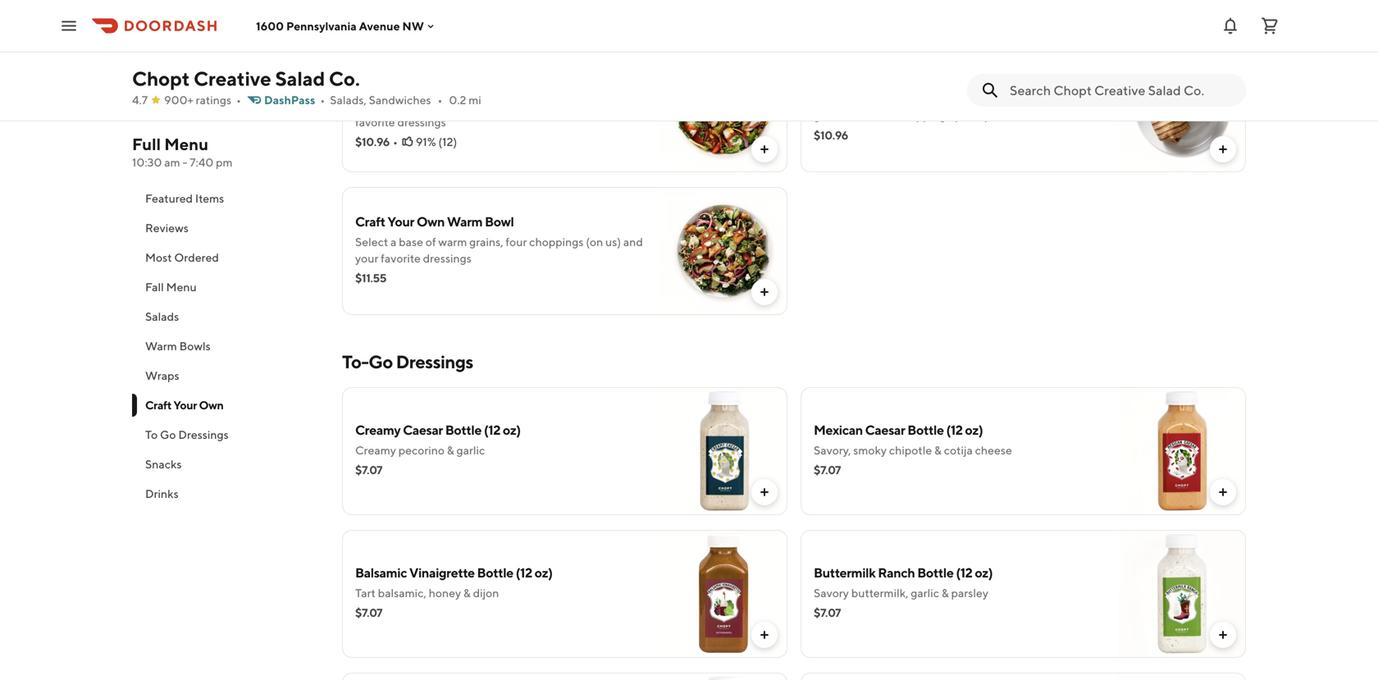 Task type: locate. For each thing, give the bounding box(es) containing it.
your inside craft your own warm bowl select a base of warm grains, four choppings (on us) and your favorite dressings $11.55
[[355, 252, 379, 265]]

& left cotija
[[935, 444, 942, 457]]

dijon
[[473, 586, 499, 600]]

1 horizontal spatial of
[[1077, 92, 1087, 106]]

drinks
[[145, 487, 179, 501]]

1 horizontal spatial caesar
[[866, 422, 906, 438]]

0 vertical spatial creamy
[[355, 422, 401, 438]]

1 vertical spatial add item to cart image
[[758, 486, 772, 499]]

0 vertical spatial most
[[362, 48, 386, 59]]

a
[[917, 92, 924, 106], [1041, 109, 1047, 122], [391, 235, 397, 249]]

& inside buttermilk ranch bottle (12 oz) savory buttermilk, garlic & parsley $7.07
[[942, 586, 950, 600]]

base
[[399, 235, 423, 249]]

1 vertical spatial go
[[160, 428, 176, 442]]

add item to cart image
[[758, 286, 772, 299], [758, 486, 772, 499], [758, 629, 772, 642]]

own inside 'craft your own salad select your greens, four choppings (on us) and your favorite dressings'
[[417, 78, 445, 93]]

salad
[[275, 67, 325, 90], [447, 78, 479, 93]]

(12
[[484, 422, 501, 438], [947, 422, 963, 438], [516, 565, 533, 581], [956, 565, 973, 581]]

1 vertical spatial creamy
[[355, 444, 396, 457]]

$10.96 for $10.96 •
[[355, 135, 390, 149]]

0 vertical spatial go
[[369, 351, 393, 373]]

menu inside fall menu button
[[166, 280, 197, 294]]

bottle inside "balsamic vinaigrette bottle (12 oz) tart balsamic, honey & dijon $7.07"
[[477, 565, 514, 581]]

2 vertical spatial a
[[391, 235, 397, 249]]

most ordered
[[145, 251, 219, 264]]

garlic
[[457, 444, 485, 457], [911, 586, 940, 600]]

0 vertical spatial craft your own
[[342, 8, 465, 30]]

chipotle
[[890, 444, 933, 457]]

dressings right to-
[[396, 351, 473, 373]]

choice
[[1040, 92, 1074, 106]]

warm up warm
[[447, 214, 483, 229]]

creamy up pecorino
[[355, 422, 401, 438]]

3 add item to cart image from the top
[[758, 629, 772, 642]]

1 vertical spatial of
[[426, 235, 436, 249]]

1 horizontal spatial garlic
[[911, 586, 940, 600]]

and
[[574, 99, 594, 112], [852, 109, 871, 122], [624, 235, 643, 249]]

oz) inside buttermilk ranch bottle (12 oz) savory buttermilk, garlic & parsley $7.07
[[975, 565, 993, 581]]

caesar
[[403, 422, 443, 438], [866, 422, 906, 438]]

reviews button
[[132, 213, 323, 243]]

caesar inside creamy caesar bottle (12 oz) creamy pecorino & garlic $7.07
[[403, 422, 443, 438]]

91%
[[416, 135, 436, 149]]

& inside "balsamic vinaigrette bottle (12 oz) tart balsamic, honey & dijon $7.07"
[[464, 586, 471, 600]]

own inside craft your own warm bowl select a base of warm grains, four choppings (on us) and your favorite dressings $11.55
[[417, 214, 445, 229]]

900+ ratings •
[[164, 93, 241, 107]]

avenue
[[359, 19, 400, 33]]

& right pecorino
[[447, 444, 455, 457]]

most right #1
[[362, 48, 386, 59]]

mi
[[469, 93, 482, 107]]

0 vertical spatial warm
[[447, 214, 483, 229]]

1 vertical spatial menu
[[166, 280, 197, 294]]

1 vertical spatial garlic
[[911, 586, 940, 600]]

your up base
[[388, 214, 415, 229]]

favorite up $10.96 •
[[355, 115, 395, 129]]

bottle for buttermilk ranch bottle (12 oz)
[[918, 565, 954, 581]]

$10.96
[[814, 128, 849, 142], [355, 135, 390, 149]]

ratings
[[196, 93, 232, 107]]

(12 for mexican caesar bottle (12 oz)
[[947, 422, 963, 438]]

choppings right 0.2
[[480, 99, 535, 112]]

warm bowls button
[[132, 332, 323, 361]]

1 horizontal spatial warm
[[447, 214, 483, 229]]

1 vertical spatial craft your own
[[145, 398, 224, 412]]

to
[[145, 428, 158, 442]]

fall menu
[[145, 280, 197, 294]]

warm
[[447, 214, 483, 229], [145, 339, 177, 353]]

dressings inside craft your own warm bowl select a base of warm grains, four choppings (on us) and your favorite dressings $11.55
[[423, 252, 472, 265]]

0 vertical spatial dressings
[[396, 351, 473, 373]]

tortilla
[[849, 125, 883, 139]]

1 horizontal spatial us)
[[606, 235, 621, 249]]

$7.07 inside mexican caesar bottle (12 oz) savory, smoky chipotle & cotija cheese $7.07
[[814, 463, 841, 477]]

0 horizontal spatial of
[[426, 235, 436, 249]]

own up greens,
[[417, 78, 445, 93]]

bottle inside buttermilk ranch bottle (12 oz) savory buttermilk, garlic & parsley $7.07
[[918, 565, 954, 581]]

caesar up pecorino
[[403, 422, 443, 438]]

1 vertical spatial dressings
[[178, 428, 229, 442]]

turn your salad into a grilled wrap with your choice of greens and four choppings (on us) served in a whole- wheat tortilla
[[814, 92, 1087, 139]]

craft
[[342, 8, 384, 30], [355, 78, 385, 93], [355, 214, 385, 229], [145, 398, 172, 412]]

$10.96 down the salads,
[[355, 135, 390, 149]]

(on
[[537, 99, 554, 112], [954, 109, 971, 122], [586, 235, 604, 249]]

oz) inside "balsamic vinaigrette bottle (12 oz) tart balsamic, honey & dijon $7.07"
[[535, 565, 553, 581]]

and inside craft your own warm bowl select a base of warm grains, four choppings (on us) and your favorite dressings $11.55
[[624, 235, 643, 249]]

favorite down base
[[381, 252, 421, 265]]

choppings inside turn your salad into a grilled wrap with your choice of greens and four choppings (on us) served in a whole- wheat tortilla
[[897, 109, 952, 122]]

dressings down warm
[[423, 252, 472, 265]]

1 horizontal spatial and
[[624, 235, 643, 249]]

craft your own salad image
[[660, 44, 788, 172]]

2 horizontal spatial four
[[874, 109, 895, 122]]

full menu 10:30 am - 7:40 pm
[[132, 135, 233, 169]]

featured
[[145, 192, 193, 205]]

1 select from the top
[[355, 99, 388, 112]]

1 horizontal spatial dressings
[[396, 351, 473, 373]]

oz) for mexican caesar bottle (12 oz)
[[966, 422, 984, 438]]

add item to cart image
[[758, 143, 772, 156], [1217, 143, 1230, 156], [1217, 486, 1230, 499], [1217, 629, 1230, 642]]

savory
[[814, 586, 849, 600]]

mexican caesar bottle (12 oz) image
[[1119, 387, 1247, 515]]

$10.96 for $10.96
[[814, 128, 849, 142]]

0 horizontal spatial $10.96
[[355, 135, 390, 149]]

(on inside 'craft your own salad select your greens, four choppings (on us) and your favorite dressings'
[[537, 99, 554, 112]]

dressings for to go dressings
[[178, 428, 229, 442]]

0 items, open order cart image
[[1261, 16, 1280, 36]]

garlic inside creamy caesar bottle (12 oz) creamy pecorino & garlic $7.07
[[457, 444, 485, 457]]

of up whole-
[[1077, 92, 1087, 106]]

oz) inside mexican caesar bottle (12 oz) savory, smoky chipotle & cotija cheese $7.07
[[966, 422, 984, 438]]

a right 'into'
[[917, 92, 924, 106]]

#1 most liked
[[349, 48, 414, 59]]

and inside turn your salad into a grilled wrap with your choice of greens and four choppings (on us) served in a whole- wheat tortilla
[[852, 109, 871, 122]]

1 horizontal spatial go
[[369, 351, 393, 373]]

1 horizontal spatial (on
[[586, 235, 604, 249]]

mexican goddess bottle (12 oz) image
[[660, 673, 788, 680]]

(12 inside "balsamic vinaigrette bottle (12 oz) tart balsamic, honey & dijon $7.07"
[[516, 565, 533, 581]]

• left 91%
[[393, 135, 398, 149]]

a inside craft your own warm bowl select a base of warm grains, four choppings (on us) and your favorite dressings $11.55
[[391, 235, 397, 249]]

menu for full
[[164, 135, 209, 154]]

four inside craft your own warm bowl select a base of warm grains, four choppings (on us) and your favorite dressings $11.55
[[506, 235, 527, 249]]

of
[[1077, 92, 1087, 106], [426, 235, 436, 249]]

0.2
[[449, 93, 467, 107]]

(12 inside buttermilk ranch bottle (12 oz) savory buttermilk, garlic & parsley $7.07
[[956, 565, 973, 581]]

choppings right grains,
[[530, 235, 584, 249]]

0 vertical spatial garlic
[[457, 444, 485, 457]]

add item to cart image for dressings
[[758, 629, 772, 642]]

your down 'liked'
[[388, 78, 415, 93]]

& left parsley
[[942, 586, 950, 600]]

(12 inside mexican caesar bottle (12 oz) savory, smoky chipotle & cotija cheese $7.07
[[947, 422, 963, 438]]

four down the salad
[[874, 109, 895, 122]]

of right base
[[426, 235, 436, 249]]

four down bowl
[[506, 235, 527, 249]]

0 vertical spatial favorite
[[355, 115, 395, 129]]

craft your own up to go dressings
[[145, 398, 224, 412]]

Item Search search field
[[1010, 81, 1234, 99]]

2 creamy from the top
[[355, 444, 396, 457]]

1 horizontal spatial four
[[506, 235, 527, 249]]

$10.96 down the greens
[[814, 128, 849, 142]]

grilled
[[926, 92, 959, 106]]

1 horizontal spatial most
[[362, 48, 386, 59]]

oz) for balsamic vinaigrette bottle (12 oz)
[[535, 565, 553, 581]]

2 horizontal spatial us)
[[974, 109, 989, 122]]

1 vertical spatial warm
[[145, 339, 177, 353]]

caesar inside mexican caesar bottle (12 oz) savory, smoky chipotle & cotija cheese $7.07
[[866, 422, 906, 438]]

most up fall in the left top of the page
[[145, 251, 172, 264]]

0 horizontal spatial garlic
[[457, 444, 485, 457]]

oz) inside creamy caesar bottle (12 oz) creamy pecorino & garlic $7.07
[[503, 422, 521, 438]]

cheese
[[976, 444, 1013, 457]]

chopt vinaigrette bottle (12 oz) image
[[1119, 673, 1247, 680]]

0 horizontal spatial warm
[[145, 339, 177, 353]]

0 horizontal spatial and
[[574, 99, 594, 112]]

turn
[[814, 92, 838, 106]]

2 horizontal spatial a
[[1041, 109, 1047, 122]]

warm down salads
[[145, 339, 177, 353]]

1 horizontal spatial $10.96
[[814, 128, 849, 142]]

1 vertical spatial dressings
[[423, 252, 472, 265]]

co.
[[329, 67, 360, 90]]

0 horizontal spatial go
[[160, 428, 176, 442]]

select inside craft your own warm bowl select a base of warm grains, four choppings (on us) and your favorite dressings $11.55
[[355, 235, 388, 249]]

2 select from the top
[[355, 235, 388, 249]]

0 horizontal spatial caesar
[[403, 422, 443, 438]]

caesar up smoky
[[866, 422, 906, 438]]

0 horizontal spatial us)
[[556, 99, 572, 112]]

bowls
[[179, 339, 211, 353]]

dressings up 91%
[[398, 115, 446, 129]]

a right "in" on the right top of the page
[[1041, 109, 1047, 122]]

own
[[427, 8, 465, 30], [417, 78, 445, 93], [417, 214, 445, 229], [199, 398, 224, 412]]

go
[[369, 351, 393, 373], [160, 428, 176, 442]]

0 horizontal spatial (on
[[537, 99, 554, 112]]

0 horizontal spatial craft your own
[[145, 398, 224, 412]]

dressings inside button
[[178, 428, 229, 442]]

snacks
[[145, 458, 182, 471]]

& inside mexican caesar bottle (12 oz) savory, smoky chipotle & cotija cheese $7.07
[[935, 444, 942, 457]]

creamy left pecorino
[[355, 444, 396, 457]]

1 vertical spatial favorite
[[381, 252, 421, 265]]

bottle
[[445, 422, 482, 438], [908, 422, 944, 438], [477, 565, 514, 581], [918, 565, 954, 581]]

menu right fall in the left top of the page
[[166, 280, 197, 294]]

select up $10.96 •
[[355, 99, 388, 112]]

1 caesar from the left
[[403, 422, 443, 438]]

whole-
[[1049, 109, 1086, 122]]

your up 'liked'
[[387, 8, 424, 30]]

menu
[[164, 135, 209, 154], [166, 280, 197, 294]]

to go dressings
[[145, 428, 229, 442]]

menu up - on the left
[[164, 135, 209, 154]]

four inside 'craft your own salad select your greens, four choppings (on us) and your favorite dressings'
[[457, 99, 478, 112]]

2 caesar from the left
[[866, 422, 906, 438]]

menu for fall
[[166, 280, 197, 294]]

reviews
[[145, 221, 189, 235]]

your
[[387, 8, 424, 30], [388, 78, 415, 93], [388, 214, 415, 229], [174, 398, 197, 412]]

garlic right pecorino
[[457, 444, 485, 457]]

warm bowls
[[145, 339, 211, 353]]

pennsylvania
[[286, 19, 357, 33]]

0 vertical spatial dressings
[[398, 115, 446, 129]]

0 vertical spatial a
[[917, 92, 924, 106]]

open menu image
[[59, 16, 79, 36]]

snacks button
[[132, 450, 323, 479]]

2 vertical spatial add item to cart image
[[758, 629, 772, 642]]

0 vertical spatial add item to cart image
[[758, 286, 772, 299]]

favorite inside craft your own warm bowl select a base of warm grains, four choppings (on us) and your favorite dressings $11.55
[[381, 252, 421, 265]]

go inside button
[[160, 428, 176, 442]]

choppings down grilled
[[897, 109, 952, 122]]

to-
[[342, 351, 369, 373]]

$7.07 inside creamy caesar bottle (12 oz) creamy pecorino & garlic $7.07
[[355, 463, 383, 477]]

select
[[355, 99, 388, 112], [355, 235, 388, 249]]

0 horizontal spatial most
[[145, 251, 172, 264]]

salad up dashpass •
[[275, 67, 325, 90]]

four right greens,
[[457, 99, 478, 112]]

0 vertical spatial menu
[[164, 135, 209, 154]]

2 horizontal spatial (on
[[954, 109, 971, 122]]

craft your own up 'liked'
[[342, 8, 465, 30]]

2 horizontal spatial and
[[852, 109, 871, 122]]

your up to go dressings
[[174, 398, 197, 412]]

0 vertical spatial select
[[355, 99, 388, 112]]

salad up greens,
[[447, 78, 479, 93]]

craft your own wrap image
[[1119, 44, 1247, 172]]

dashpass •
[[264, 93, 325, 107]]

garlic down ranch
[[911, 586, 940, 600]]

& for balsamic vinaigrette bottle (12 oz)
[[464, 586, 471, 600]]

oz) for creamy caesar bottle (12 oz)
[[503, 422, 521, 438]]

buttermilk ranch bottle (12 oz) image
[[1119, 530, 1247, 658]]

(12 inside creamy caesar bottle (12 oz) creamy pecorino & garlic $7.07
[[484, 422, 501, 438]]

favorite inside 'craft your own salad select your greens, four choppings (on us) and your favorite dressings'
[[355, 115, 395, 129]]

dressings up snacks button
[[178, 428, 229, 442]]

with
[[989, 92, 1012, 106]]

0 horizontal spatial dressings
[[178, 428, 229, 442]]

& left dijon
[[464, 586, 471, 600]]

own down wraps button
[[199, 398, 224, 412]]

1 vertical spatial select
[[355, 235, 388, 249]]

0 horizontal spatial four
[[457, 99, 478, 112]]

craft your own
[[342, 8, 465, 30], [145, 398, 224, 412]]

1 horizontal spatial craft your own
[[342, 8, 465, 30]]

1 creamy from the top
[[355, 422, 401, 438]]

salads, sandwiches • 0.2 mi
[[330, 93, 482, 107]]

0 horizontal spatial a
[[391, 235, 397, 249]]

buttermilk
[[814, 565, 876, 581]]

craft down the #1 most liked
[[355, 78, 385, 93]]

select up $11.55
[[355, 235, 388, 249]]

a left base
[[391, 235, 397, 249]]

1 horizontal spatial salad
[[447, 78, 479, 93]]

featured items button
[[132, 184, 323, 213]]

balsamic vinaigrette bottle (12 oz) image
[[660, 530, 788, 658]]

salads
[[145, 310, 179, 323]]

favorite
[[355, 115, 395, 129], [381, 252, 421, 265]]

1 vertical spatial most
[[145, 251, 172, 264]]

1 add item to cart image from the top
[[758, 286, 772, 299]]

bottle inside mexican caesar bottle (12 oz) savory, smoky chipotle & cotija cheese $7.07
[[908, 422, 944, 438]]

craft up $11.55
[[355, 214, 385, 229]]

to go dressings button
[[132, 420, 323, 450]]

& for buttermilk ranch bottle (12 oz)
[[942, 586, 950, 600]]

craft up #1
[[342, 8, 384, 30]]

0 vertical spatial of
[[1077, 92, 1087, 106]]

bottle inside creamy caesar bottle (12 oz) creamy pecorino & garlic $7.07
[[445, 422, 482, 438]]

menu inside full menu 10:30 am - 7:40 pm
[[164, 135, 209, 154]]

garlic inside buttermilk ranch bottle (12 oz) savory buttermilk, garlic & parsley $7.07
[[911, 586, 940, 600]]

dressings
[[396, 351, 473, 373], [178, 428, 229, 442]]

craft your own salad select your greens, four choppings (on us) and your favorite dressings
[[355, 78, 620, 129]]

own up base
[[417, 214, 445, 229]]

go for to-
[[369, 351, 393, 373]]



Task type: vqa. For each thing, say whether or not it's contained in the screenshot.
'Pm'
yes



Task type: describe. For each thing, give the bounding box(es) containing it.
bottle for balsamic vinaigrette bottle (12 oz)
[[477, 565, 514, 581]]

drinks button
[[132, 479, 323, 509]]

(12 for buttermilk ranch bottle (12 oz)
[[956, 565, 973, 581]]

caesar for creamy
[[403, 422, 443, 438]]

savory,
[[814, 444, 852, 457]]

four inside turn your salad into a grilled wrap with your choice of greens and four choppings (on us) served in a whole- wheat tortilla
[[874, 109, 895, 122]]

1600
[[256, 19, 284, 33]]

$7.07 inside buttermilk ranch bottle (12 oz) savory buttermilk, garlic & parsley $7.07
[[814, 606, 841, 620]]

10:30
[[132, 156, 162, 169]]

creative
[[194, 67, 271, 90]]

fall menu button
[[132, 273, 323, 302]]

dashpass
[[264, 93, 315, 107]]

bottle for mexican caesar bottle (12 oz)
[[908, 422, 944, 438]]

pm
[[216, 156, 233, 169]]

us) inside turn your salad into a grilled wrap with your choice of greens and four choppings (on us) served in a whole- wheat tortilla
[[974, 109, 989, 122]]

(on inside turn your salad into a grilled wrap with your choice of greens and four choppings (on us) served in a whole- wheat tortilla
[[954, 109, 971, 122]]

us) inside craft your own warm bowl select a base of warm grains, four choppings (on us) and your favorite dressings $11.55
[[606, 235, 621, 249]]

buttermilk ranch bottle (12 oz) savory buttermilk, garlic & parsley $7.07
[[814, 565, 993, 620]]

in
[[1029, 109, 1038, 122]]

wraps
[[145, 369, 179, 382]]

balsamic,
[[378, 586, 427, 600]]

balsamic vinaigrette bottle (12 oz) tart balsamic, honey & dijon $7.07
[[355, 565, 553, 620]]

ranch
[[878, 565, 915, 581]]

$10.96 •
[[355, 135, 398, 149]]

(12 for balsamic vinaigrette bottle (12 oz)
[[516, 565, 533, 581]]

4.7
[[132, 93, 148, 107]]

honey
[[429, 586, 461, 600]]

warm inside craft your own warm bowl select a base of warm grains, four choppings (on us) and your favorite dressings $11.55
[[447, 214, 483, 229]]

warm inside button
[[145, 339, 177, 353]]

wraps button
[[132, 361, 323, 391]]

served
[[992, 109, 1027, 122]]

91% (12)
[[416, 135, 457, 149]]

most inside button
[[145, 251, 172, 264]]

us) inside 'craft your own salad select your greens, four choppings (on us) and your favorite dressings'
[[556, 99, 572, 112]]

dressings for to-go dressings
[[396, 351, 473, 373]]

dressings inside 'craft your own salad select your greens, four choppings (on us) and your favorite dressings'
[[398, 115, 446, 129]]

creamy caesar bottle (12 oz) creamy pecorino & garlic $7.07
[[355, 422, 521, 477]]

2 add item to cart image from the top
[[758, 486, 772, 499]]

creamy caesar bottle (12 oz) image
[[660, 387, 788, 515]]

$7.07 inside "balsamic vinaigrette bottle (12 oz) tart balsamic, honey & dijon $7.07"
[[355, 606, 383, 620]]

craft your own warm bowl select a base of warm grains, four choppings (on us) and your favorite dressings $11.55
[[355, 214, 643, 285]]

wrap
[[961, 92, 987, 106]]

craft down wraps
[[145, 398, 172, 412]]

go for to
[[160, 428, 176, 442]]

to-go dressings
[[342, 351, 473, 373]]

& inside creamy caesar bottle (12 oz) creamy pecorino & garlic $7.07
[[447, 444, 455, 457]]

craft your own warm bowl image
[[660, 187, 788, 315]]

items
[[195, 192, 224, 205]]

& for mexican caesar bottle (12 oz)
[[935, 444, 942, 457]]

-
[[183, 156, 188, 169]]

balsamic
[[355, 565, 407, 581]]

wheat
[[814, 125, 847, 139]]

buttermilk,
[[852, 586, 909, 600]]

1600 pennsylvania avenue nw button
[[256, 19, 437, 33]]

salads,
[[330, 93, 367, 107]]

bottle for creamy caesar bottle (12 oz)
[[445, 422, 482, 438]]

$11.55
[[355, 271, 387, 285]]

bowl
[[485, 214, 514, 229]]

featured items
[[145, 192, 224, 205]]

into
[[895, 92, 915, 106]]

am
[[164, 156, 180, 169]]

oz) for buttermilk ranch bottle (12 oz)
[[975, 565, 993, 581]]

salad
[[865, 92, 893, 106]]

and inside 'craft your own salad select your greens, four choppings (on us) and your favorite dressings'
[[574, 99, 594, 112]]

notification bell image
[[1221, 16, 1241, 36]]

(on inside craft your own warm bowl select a base of warm grains, four choppings (on us) and your favorite dressings $11.55
[[586, 235, 604, 249]]

full
[[132, 135, 161, 154]]

craft inside craft your own warm bowl select a base of warm grains, four choppings (on us) and your favorite dressings $11.55
[[355, 214, 385, 229]]

smoky
[[854, 444, 887, 457]]

warm
[[439, 235, 467, 249]]

1600 pennsylvania avenue nw
[[256, 19, 424, 33]]

chopt
[[132, 67, 190, 90]]

sandwiches
[[369, 93, 431, 107]]

choppings inside 'craft your own salad select your greens, four choppings (on us) and your favorite dressings'
[[480, 99, 535, 112]]

salads button
[[132, 302, 323, 332]]

• left the salads,
[[320, 93, 325, 107]]

(12)
[[439, 135, 457, 149]]

greens
[[814, 109, 849, 122]]

add item to cart image for own
[[758, 286, 772, 299]]

1 vertical spatial a
[[1041, 109, 1047, 122]]

craft inside 'craft your own salad select your greens, four choppings (on us) and your favorite dressings'
[[355, 78, 385, 93]]

chopt creative salad co.
[[132, 67, 360, 90]]

fall
[[145, 280, 164, 294]]

0 horizontal spatial salad
[[275, 67, 325, 90]]

1 horizontal spatial a
[[917, 92, 924, 106]]

tart
[[355, 586, 376, 600]]

caesar for mexican
[[866, 422, 906, 438]]

mexican
[[814, 422, 863, 438]]

pecorino
[[399, 444, 445, 457]]

greens,
[[416, 99, 454, 112]]

vinaigrette
[[409, 565, 475, 581]]

choppings inside craft your own warm bowl select a base of warm grains, four choppings (on us) and your favorite dressings $11.55
[[530, 235, 584, 249]]

7:40
[[190, 156, 214, 169]]

#1
[[349, 48, 360, 59]]

900+
[[164, 93, 194, 107]]

(12 for creamy caesar bottle (12 oz)
[[484, 422, 501, 438]]

your inside craft your own warm bowl select a base of warm grains, four choppings (on us) and your favorite dressings $11.55
[[388, 214, 415, 229]]

your inside 'craft your own salad select your greens, four choppings (on us) and your favorite dressings'
[[388, 78, 415, 93]]

of inside craft your own warm bowl select a base of warm grains, four choppings (on us) and your favorite dressings $11.55
[[426, 235, 436, 249]]

liked
[[388, 48, 414, 59]]

cotija
[[945, 444, 973, 457]]

ordered
[[174, 251, 219, 264]]

• down creative
[[236, 93, 241, 107]]

mexican caesar bottle (12 oz) savory, smoky chipotle & cotija cheese $7.07
[[814, 422, 1013, 477]]

nw
[[403, 19, 424, 33]]

salad inside 'craft your own salad select your greens, four choppings (on us) and your favorite dressings'
[[447, 78, 479, 93]]

own right nw
[[427, 8, 465, 30]]

of inside turn your salad into a grilled wrap with your choice of greens and four choppings (on us) served in a whole- wheat tortilla
[[1077, 92, 1087, 106]]

select inside 'craft your own salad select your greens, four choppings (on us) and your favorite dressings'
[[355, 99, 388, 112]]

grains,
[[470, 235, 504, 249]]

most ordered button
[[132, 243, 323, 273]]

• left 0.2
[[438, 93, 443, 107]]



